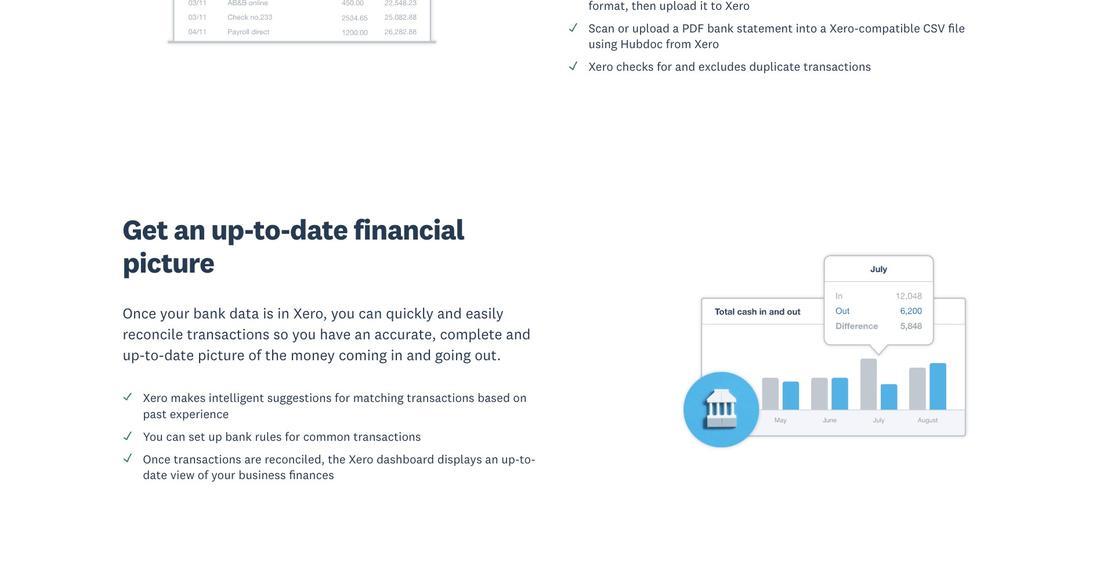 Task type: describe. For each thing, give the bounding box(es) containing it.
compatible
[[859, 20, 920, 36]]

easily
[[466, 304, 504, 323]]

hubdoc
[[621, 36, 663, 52]]

bank inside once your bank data is in xero, you can quickly and easily reconcile transactions so you have an accurate, complete and up-to-date picture of the money coming in and going out.
[[193, 304, 226, 323]]

matching
[[353, 390, 404, 406]]

checks
[[616, 59, 654, 74]]

duplicate
[[750, 59, 801, 74]]

displays
[[438, 451, 482, 467]]

included image for once transactions are reconciled, the xero dashboard displays an up-to- date view of your business finances
[[123, 453, 133, 463]]

1 vertical spatial you
[[292, 325, 316, 343]]

csv
[[924, 20, 945, 36]]

and down from
[[675, 59, 696, 74]]

going
[[435, 346, 471, 364]]

0 horizontal spatial can
[[166, 429, 186, 444]]

accurate,
[[375, 325, 436, 343]]

from
[[666, 36, 692, 52]]

date inside get an up-to-date financial picture
[[290, 212, 348, 247]]

view
[[170, 467, 195, 483]]

so
[[273, 325, 289, 343]]

up- inside once your bank data is in xero, you can quickly and easily reconcile transactions so you have an accurate, complete and up-to-date picture of the money coming in and going out.
[[123, 346, 145, 364]]

xero-
[[830, 20, 859, 36]]

2 horizontal spatial for
[[657, 59, 672, 74]]

transactions inside once your bank data is in xero, you can quickly and easily reconcile transactions so you have an accurate, complete and up-to-date picture of the money coming in and going out.
[[187, 325, 270, 343]]

out.
[[475, 346, 501, 364]]

is
[[263, 304, 274, 323]]

xero checks for and excludes duplicate transactions
[[589, 59, 871, 74]]

1 vertical spatial in
[[391, 346, 403, 364]]

included image for scan or upload a pdf bank statement into a xero-compatible csv file using hubdoc from xero
[[568, 22, 579, 32]]

up- inside once transactions are reconciled, the xero dashboard displays an up-to- date view of your business finances
[[502, 451, 520, 467]]

complete
[[440, 325, 502, 343]]

scan
[[589, 20, 615, 36]]

your inside once your bank data is in xero, you can quickly and easily reconcile transactions so you have an accurate, complete and up-to-date picture of the money coming in and going out.
[[160, 304, 190, 323]]

1 a from the left
[[673, 20, 679, 36]]

xero inside once transactions are reconciled, the xero dashboard displays an up-to- date view of your business finances
[[349, 451, 374, 467]]

of inside once your bank data is in xero, you can quickly and easily reconcile transactions so you have an accurate, complete and up-to-date picture of the money coming in and going out.
[[248, 346, 261, 364]]

based
[[478, 390, 510, 406]]

included image for you can set up bank rules for common transactions
[[123, 430, 133, 441]]

on
[[513, 390, 527, 406]]

rules
[[255, 429, 282, 444]]

xero down using
[[589, 59, 613, 74]]

upload
[[632, 20, 670, 36]]

finances
[[289, 467, 334, 483]]

data
[[229, 304, 259, 323]]

get
[[123, 212, 168, 247]]

once for once transactions are reconciled, the xero dashboard displays an up-to- date view of your business finances
[[143, 451, 171, 467]]

and down accurate,
[[407, 346, 431, 364]]

money
[[291, 346, 335, 364]]

date inside once transactions are reconciled, the xero dashboard displays an up-to- date view of your business finances
[[143, 467, 167, 483]]

up
[[208, 429, 222, 444]]

reconcile
[[123, 325, 183, 343]]

dashboard
[[377, 451, 434, 467]]

once for once your bank data is in xero, you can quickly and easily reconcile transactions so you have an accurate, complete and up-to-date picture of the money coming in and going out.
[[123, 304, 156, 323]]

reconciled,
[[265, 451, 325, 467]]

and up complete
[[437, 304, 462, 323]]

for inside xero makes intelligent suggestions for matching transactions based on past experience
[[335, 390, 350, 406]]

2 a from the left
[[821, 20, 827, 36]]

2 vertical spatial bank
[[225, 429, 252, 444]]

transactions up dashboard
[[353, 429, 421, 444]]

pdf
[[682, 20, 704, 36]]

intelligent
[[209, 390, 264, 406]]

to- inside once transactions are reconciled, the xero dashboard displays an up-to- date view of your business finances
[[520, 451, 536, 467]]



Task type: locate. For each thing, give the bounding box(es) containing it.
for down from
[[657, 59, 672, 74]]

your
[[160, 304, 190, 323], [211, 467, 236, 483]]

picture inside get an up-to-date financial picture
[[123, 245, 214, 280]]

1 vertical spatial can
[[166, 429, 186, 444]]

included image
[[568, 22, 579, 32], [123, 392, 133, 402], [123, 453, 133, 463]]

scan or upload a pdf bank statement into a xero-compatible csv file using hubdoc from xero
[[589, 20, 965, 52]]

1 horizontal spatial an
[[355, 325, 371, 343]]

1 horizontal spatial included image
[[568, 60, 579, 71]]

xero up past
[[143, 390, 168, 406]]

included image
[[568, 60, 579, 71], [123, 430, 133, 441]]

bank inside scan or upload a pdf bank statement into a xero-compatible csv file using hubdoc from xero
[[707, 20, 734, 36]]

once inside once transactions are reconciled, the xero dashboard displays an up-to- date view of your business finances
[[143, 451, 171, 467]]

date inside once your bank data is in xero, you can quickly and easily reconcile transactions so you have an accurate, complete and up-to-date picture of the money coming in and going out.
[[164, 346, 194, 364]]

1 vertical spatial to-
[[145, 346, 164, 364]]

an right displays
[[485, 451, 498, 467]]

once down 'you'
[[143, 451, 171, 467]]

can left set
[[166, 429, 186, 444]]

get an up-to-date financial picture
[[123, 212, 464, 280]]

transactions down going
[[407, 390, 475, 406]]

0 vertical spatial once
[[123, 304, 156, 323]]

2 vertical spatial included image
[[123, 453, 133, 463]]

once
[[123, 304, 156, 323], [143, 451, 171, 467]]

an inside once transactions are reconciled, the xero dashboard displays an up-to- date view of your business finances
[[485, 451, 498, 467]]

once your bank data is in xero, you can quickly and easily reconcile transactions so you have an accurate, complete and up-to-date picture of the money coming in and going out.
[[123, 304, 531, 364]]

0 vertical spatial in
[[277, 304, 290, 323]]

in down accurate,
[[391, 346, 403, 364]]

transactions down xero-
[[804, 59, 871, 74]]

1 horizontal spatial a
[[821, 20, 827, 36]]

0 vertical spatial you
[[331, 304, 355, 323]]

0 vertical spatial included image
[[568, 22, 579, 32]]

1 vertical spatial once
[[143, 451, 171, 467]]

1 horizontal spatial in
[[391, 346, 403, 364]]

1 vertical spatial for
[[335, 390, 350, 406]]

2 vertical spatial date
[[143, 467, 167, 483]]

up- inside get an up-to-date financial picture
[[211, 212, 253, 247]]

for left matching
[[335, 390, 350, 406]]

an up coming
[[355, 325, 371, 343]]

0 vertical spatial for
[[657, 59, 672, 74]]

experience
[[170, 406, 229, 422]]

0 vertical spatial up-
[[211, 212, 253, 247]]

you up have at the bottom of the page
[[331, 304, 355, 323]]

your up "reconcile"
[[160, 304, 190, 323]]

0 horizontal spatial for
[[285, 429, 300, 444]]

past
[[143, 406, 167, 422]]

xero
[[695, 36, 719, 52], [589, 59, 613, 74], [143, 390, 168, 406], [349, 451, 374, 467]]

in
[[277, 304, 290, 323], [391, 346, 403, 364]]

once up "reconcile"
[[123, 304, 156, 323]]

an inside get an up-to-date financial picture
[[174, 212, 205, 247]]

0 horizontal spatial you
[[292, 325, 316, 343]]

0 vertical spatial included image
[[568, 60, 579, 71]]

using
[[589, 36, 618, 52]]

can inside once your bank data is in xero, you can quickly and easily reconcile transactions so you have an accurate, complete and up-to-date picture of the money coming in and going out.
[[359, 304, 382, 323]]

0 horizontal spatial a
[[673, 20, 679, 36]]

picture
[[123, 245, 214, 280], [198, 346, 245, 364]]

1 horizontal spatial of
[[248, 346, 261, 364]]

and right complete
[[506, 325, 531, 343]]

0 vertical spatial picture
[[123, 245, 214, 280]]

up-
[[211, 212, 253, 247], [123, 346, 145, 364], [502, 451, 520, 467]]

2 vertical spatial for
[[285, 429, 300, 444]]

xero inside scan or upload a pdf bank statement into a xero-compatible csv file using hubdoc from xero
[[695, 36, 719, 52]]

of inside once transactions are reconciled, the xero dashboard displays an up-to- date view of your business finances
[[198, 467, 208, 483]]

1 vertical spatial of
[[198, 467, 208, 483]]

0 horizontal spatial to-
[[145, 346, 164, 364]]

included image for xero checks for and excludes duplicate transactions
[[568, 60, 579, 71]]

0 vertical spatial date
[[290, 212, 348, 247]]

1 vertical spatial picture
[[198, 346, 245, 364]]

bank left 'data'
[[193, 304, 226, 323]]

suggestions
[[267, 390, 332, 406]]

0 horizontal spatial of
[[198, 467, 208, 483]]

2 horizontal spatial to-
[[520, 451, 536, 467]]

0 vertical spatial bank
[[707, 20, 734, 36]]

xero down common
[[349, 451, 374, 467]]

included image for xero makes intelligent suggestions for matching transactions based on past experience
[[123, 392, 133, 402]]

set
[[189, 429, 205, 444]]

the down so
[[265, 346, 287, 364]]

transactions down up at the left bottom of page
[[174, 451, 241, 467]]

you can set up bank rules for common transactions
[[143, 429, 421, 444]]

excludes
[[699, 59, 746, 74]]

business
[[239, 467, 286, 483]]

a right into
[[821, 20, 827, 36]]

the inside once transactions are reconciled, the xero dashboard displays an up-to- date view of your business finances
[[328, 451, 346, 467]]

for
[[657, 59, 672, 74], [335, 390, 350, 406], [285, 429, 300, 444]]

2 vertical spatial up-
[[502, 451, 520, 467]]

of right view
[[198, 467, 208, 483]]

in right "is"
[[277, 304, 290, 323]]

picture inside once your bank data is in xero, you can quickly and easily reconcile transactions so you have an accurate, complete and up-to-date picture of the money coming in and going out.
[[198, 346, 245, 364]]

coming
[[339, 346, 387, 364]]

once inside once your bank data is in xero, you can quickly and easily reconcile transactions so you have an accurate, complete and up-to-date picture of the money coming in and going out.
[[123, 304, 156, 323]]

transactions inside once transactions are reconciled, the xero dashboard displays an up-to- date view of your business finances
[[174, 451, 241, 467]]

2 horizontal spatial an
[[485, 451, 498, 467]]

0 vertical spatial to-
[[253, 212, 290, 247]]

date
[[290, 212, 348, 247], [164, 346, 194, 364], [143, 467, 167, 483]]

0 horizontal spatial included image
[[123, 430, 133, 441]]

0 vertical spatial your
[[160, 304, 190, 323]]

0 horizontal spatial up-
[[123, 346, 145, 364]]

1 vertical spatial included image
[[123, 392, 133, 402]]

to- inside get an up-to-date financial picture
[[253, 212, 290, 247]]

0 horizontal spatial your
[[160, 304, 190, 323]]

1 horizontal spatial can
[[359, 304, 382, 323]]

1 vertical spatial an
[[355, 325, 371, 343]]

quickly
[[386, 304, 434, 323]]

have
[[320, 325, 351, 343]]

0 vertical spatial the
[[265, 346, 287, 364]]

xero inside xero makes intelligent suggestions for matching transactions based on past experience
[[143, 390, 168, 406]]

a bar chart showing the cash in and out of a business each month displays in xero. image
[[658, 233, 992, 471], [658, 233, 992, 471]]

an inside once your bank data is in xero, you can quickly and easily reconcile transactions so you have an accurate, complete and up-to-date picture of the money coming in and going out.
[[355, 325, 371, 343]]

transactions
[[804, 59, 871, 74], [187, 325, 270, 343], [407, 390, 475, 406], [353, 429, 421, 444], [174, 451, 241, 467]]

bank
[[707, 20, 734, 36], [193, 304, 226, 323], [225, 429, 252, 444]]

0 vertical spatial can
[[359, 304, 382, 323]]

you
[[331, 304, 355, 323], [292, 325, 316, 343]]

xero makes intelligent suggestions for matching transactions based on past experience
[[143, 390, 527, 422]]

transactions inside xero makes intelligent suggestions for matching transactions based on past experience
[[407, 390, 475, 406]]

0 horizontal spatial in
[[277, 304, 290, 323]]

the inside once your bank data is in xero, you can quickly and easily reconcile transactions so you have an accurate, complete and up-to-date picture of the money coming in and going out.
[[265, 346, 287, 364]]

0 horizontal spatial an
[[174, 212, 205, 247]]

an right get
[[174, 212, 205, 247]]

2 vertical spatial an
[[485, 451, 498, 467]]

file
[[948, 20, 965, 36]]

your left business
[[211, 467, 236, 483]]

you
[[143, 429, 163, 444]]

can
[[359, 304, 382, 323], [166, 429, 186, 444]]

a
[[673, 20, 679, 36], [821, 20, 827, 36]]

xero down pdf on the top right of the page
[[695, 36, 719, 52]]

or
[[618, 20, 629, 36]]

for up reconciled,
[[285, 429, 300, 444]]

1 horizontal spatial the
[[328, 451, 346, 467]]

2 vertical spatial to-
[[520, 451, 536, 467]]

statement
[[737, 20, 793, 36]]

2 horizontal spatial up-
[[502, 451, 520, 467]]

1 horizontal spatial you
[[331, 304, 355, 323]]

into
[[796, 20, 817, 36]]

1 horizontal spatial for
[[335, 390, 350, 406]]

you down xero,
[[292, 325, 316, 343]]

transactions down 'data'
[[187, 325, 270, 343]]

an
[[174, 212, 205, 247], [355, 325, 371, 343], [485, 451, 498, 467]]

and
[[675, 59, 696, 74], [437, 304, 462, 323], [506, 325, 531, 343], [407, 346, 431, 364]]

the
[[265, 346, 287, 364], [328, 451, 346, 467]]

of down 'data'
[[248, 346, 261, 364]]

0 vertical spatial an
[[174, 212, 205, 247]]

to-
[[253, 212, 290, 247], [145, 346, 164, 364], [520, 451, 536, 467]]

1 vertical spatial up-
[[123, 346, 145, 364]]

the down common
[[328, 451, 346, 467]]

1 vertical spatial bank
[[193, 304, 226, 323]]

0 horizontal spatial the
[[265, 346, 287, 364]]

financial
[[354, 212, 464, 247]]

xero,
[[293, 304, 327, 323]]

common
[[303, 429, 350, 444]]

are
[[244, 451, 262, 467]]

1 horizontal spatial up-
[[211, 212, 253, 247]]

0 vertical spatial of
[[248, 346, 261, 364]]

your inside once transactions are reconciled, the xero dashboard displays an up-to- date view of your business finances
[[211, 467, 236, 483]]

of
[[248, 346, 261, 364], [198, 467, 208, 483]]

1 vertical spatial your
[[211, 467, 236, 483]]

once transactions are reconciled, the xero dashboard displays an up-to- date view of your business finances
[[143, 451, 536, 483]]

bank right pdf on the top right of the page
[[707, 20, 734, 36]]

to- inside once your bank data is in xero, you can quickly and easily reconcile transactions so you have an accurate, complete and up-to-date picture of the money coming in and going out.
[[145, 346, 164, 364]]

1 vertical spatial date
[[164, 346, 194, 364]]

a up from
[[673, 20, 679, 36]]

a business owners downloads a bank statement ready for the transactions to be imported into xero. image
[[123, 0, 457, 100], [123, 0, 457, 100]]

1 vertical spatial the
[[328, 451, 346, 467]]

can left quickly
[[359, 304, 382, 323]]

makes
[[171, 390, 206, 406]]

bank right up at the left bottom of page
[[225, 429, 252, 444]]

1 vertical spatial included image
[[123, 430, 133, 441]]

1 horizontal spatial to-
[[253, 212, 290, 247]]

1 horizontal spatial your
[[211, 467, 236, 483]]



Task type: vqa. For each thing, say whether or not it's contained in the screenshot.
up-
yes



